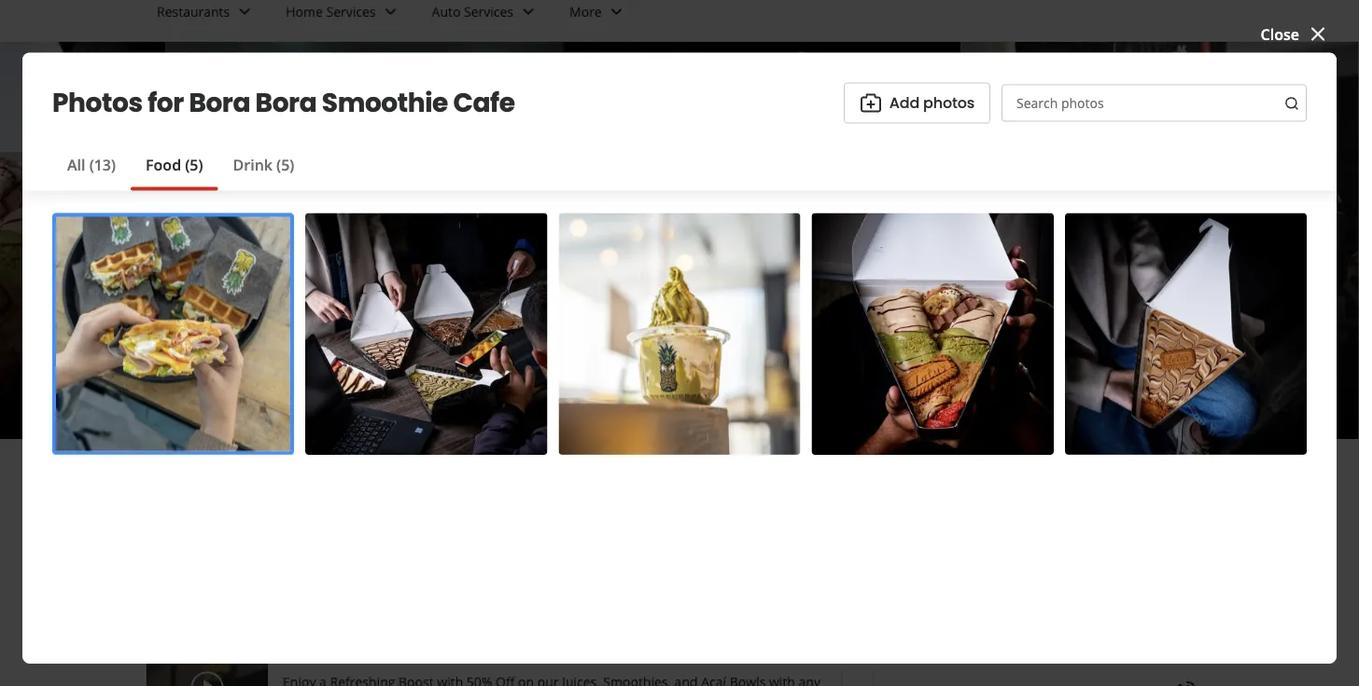 Task type: locate. For each thing, give the bounding box(es) containing it.
close
[[1261, 24, 1299, 44]]

0 horizontal spatial smoothie
[[322, 85, 448, 122]]

1 vertical spatial cafe
[[714, 257, 821, 320]]

1 & from the left
[[435, 323, 446, 343]]

drink (5)
[[233, 155, 294, 175]]

24 chevron down v2 image
[[379, 1, 402, 23], [517, 1, 540, 23]]

smoothie down the home services link at the left top of the page
[[322, 85, 448, 122]]

all
[[67, 155, 85, 175]]

24 chevron down v2 image for restaurants
[[234, 1, 256, 23]]

0 vertical spatial smoothie
[[322, 85, 448, 122]]

0 horizontal spatial 24 chevron down v2 image
[[234, 1, 256, 23]]

24 chevron down v2 image right restaurants
[[234, 1, 256, 23]]

1 24 chevron down v2 image from the left
[[234, 1, 256, 23]]

services for home services
[[326, 3, 376, 21]]

1 vertical spatial smoothie
[[486, 257, 705, 320]]

services inside the home services link
[[326, 3, 376, 21]]

food (5)
[[146, 155, 203, 175]]

0 vertical spatial cafe
[[453, 85, 515, 122]]

24 chevron down v2 image
[[234, 1, 256, 23], [605, 1, 628, 23]]

photos
[[923, 93, 974, 114], [1131, 370, 1183, 391]]

services right the auto
[[464, 3, 513, 21]]

see
[[457, 357, 476, 372], [1062, 370, 1089, 391]]

add photos
[[889, 93, 974, 114]]

see left hours
[[457, 357, 476, 372]]

coffee
[[536, 323, 584, 343]]

16 claim filled v2 image
[[256, 326, 271, 341]]

1 (5) from the left
[[185, 155, 203, 175]]

open
[[256, 354, 295, 374]]

cafe
[[453, 85, 515, 122], [714, 257, 821, 320]]

juice
[[358, 323, 394, 343]]

auto services link
[[417, 0, 554, 42]]

(5) right drink
[[276, 155, 294, 175]]

0 horizontal spatial 24 chevron down v2 image
[[379, 1, 402, 23]]

see left all
[[1062, 370, 1089, 391]]

0 horizontal spatial services
[[326, 3, 376, 21]]

24 close v2 image
[[1307, 23, 1329, 45]]

1 services from the left
[[326, 3, 376, 21]]

home
[[286, 3, 323, 21]]

&
[[435, 323, 446, 343], [588, 323, 599, 343]]

smoothie
[[322, 85, 448, 122], [486, 257, 705, 320]]

smoothie up 'coffee & tea' link
[[486, 257, 705, 320]]

& left tea
[[588, 323, 599, 343]]

am
[[336, 354, 360, 374]]

auto services
[[432, 3, 513, 21]]

16 refresh v2 image
[[256, 386, 271, 401]]

1 horizontal spatial services
[[464, 3, 513, 21]]

24 chevron down v2 image inside restaurants link
[[234, 1, 256, 23]]

bora
[[189, 85, 250, 122], [255, 85, 317, 122], [256, 257, 362, 320], [371, 257, 477, 320]]

see hours link
[[448, 354, 519, 377]]

hours
[[479, 357, 510, 372]]

ago
[[526, 385, 549, 402]]

,
[[528, 323, 532, 343]]

2 24 chevron down v2 image from the left
[[605, 1, 628, 23]]

1 24 chevron down v2 image from the left
[[379, 1, 402, 23]]

tab list
[[52, 154, 309, 191]]

smoothies
[[450, 323, 528, 343]]

(5)
[[185, 155, 203, 175], [276, 155, 294, 175]]

home services
[[286, 3, 376, 21]]

services inside auto services link
[[464, 3, 513, 21]]

24 add photo v2 image
[[860, 92, 882, 115]]

all (13)
[[67, 155, 116, 175]]

Search photos text field
[[1002, 85, 1307, 122]]

24 chevron down v2 image inside the more link
[[605, 1, 628, 23]]

& right bars at the left of the page
[[435, 323, 446, 343]]

0 horizontal spatial cafe
[[453, 85, 515, 122]]

24 chevron down v2 image inside auto services link
[[517, 1, 540, 23]]

24 chevron down v2 image left the auto
[[379, 1, 402, 23]]

claimed
[[275, 323, 333, 343]]

photos for bora bora smoothie cafe
[[52, 85, 515, 122]]

services
[[326, 3, 376, 21], [464, 3, 513, 21]]

24 chevron down v2 image right more at the left of the page
[[605, 1, 628, 23]]

bars
[[397, 323, 431, 343]]

24 chevron down v2 image for home services
[[379, 1, 402, 23]]

0 horizontal spatial photos
[[923, 93, 974, 114]]

3
[[462, 385, 469, 402]]

1 horizontal spatial (5)
[[276, 155, 294, 175]]

services for auto services
[[464, 3, 513, 21]]

2 (5) from the left
[[276, 155, 294, 175]]

close button
[[1261, 22, 1329, 45]]

services right home
[[326, 3, 376, 21]]

juice bars & smoothies link
[[358, 323, 528, 343]]

1 horizontal spatial &
[[588, 323, 599, 343]]

photos right 'add'
[[923, 93, 974, 114]]

previous image
[[26, 226, 49, 248]]

restaurants
[[157, 3, 230, 21]]

more
[[569, 3, 602, 21]]

2 services from the left
[[464, 3, 513, 21]]

photo of bora bora smoothie cafe - brooklyn, ny, us. lotus crepe: a heavenly delight!

#lotus #crepe #dessert image
[[564, 42, 962, 440]]

photo of bora bora smoothie cafe - brooklyn, ny, us. bora bora crepe - trio of flavors.

#kinder #pistachio #biscoff image
[[0, 42, 166, 440]]

juice bars & smoothies , coffee & tea
[[358, 323, 629, 343]]

0 horizontal spatial (5)
[[185, 155, 203, 175]]

business
[[357, 385, 413, 402]]

(5) for food (5)
[[185, 155, 203, 175]]

0 horizontal spatial see
[[457, 357, 476, 372]]

bora bora smoothie cafe
[[256, 257, 821, 320]]

auto
[[432, 3, 461, 21]]

1 horizontal spatial see
[[1062, 370, 1089, 391]]

2 24 chevron down v2 image from the left
[[517, 1, 540, 23]]

bora right for
[[189, 85, 250, 122]]

0 horizontal spatial &
[[435, 323, 446, 343]]

photos right 13
[[1131, 370, 1183, 391]]

add
[[889, 93, 919, 114]]

1 horizontal spatial 24 chevron down v2 image
[[517, 1, 540, 23]]

1 vertical spatial photos
[[1131, 370, 1183, 391]]

(5) right food
[[185, 155, 203, 175]]

24 chevron down v2 image inside the home services link
[[379, 1, 402, 23]]

24 chevron down v2 image right auto services on the top of the page
[[517, 1, 540, 23]]

1 horizontal spatial 24 chevron down v2 image
[[605, 1, 628, 23]]

open 8:00 am - 11:00 pm
[[256, 354, 437, 374]]

restaurants link
[[142, 0, 271, 42]]

introducing bora wellness tuesday! image
[[147, 629, 268, 687]]

drink
[[233, 155, 272, 175]]



Task type: vqa. For each thing, say whether or not it's contained in the screenshot.
the middle 24 chevron down v2 icon
yes



Task type: describe. For each thing, give the bounding box(es) containing it.
add photos link
[[844, 83, 990, 124]]

(5) for drink (5)
[[276, 155, 294, 175]]

2 & from the left
[[588, 323, 599, 343]]

for
[[148, 85, 184, 122]]

pm
[[414, 354, 437, 374]]

(13)
[[89, 155, 116, 175]]

24 phone v2 image
[[1175, 682, 1198, 687]]

photo of bora bora smoothie cafe - brooklyn, ny, us. pistachio crepe 

#pistachio #crepe image
[[962, 42, 1359, 440]]

tab list containing all (13)
[[52, 154, 309, 191]]

24 chevron down v2 image for auto services
[[517, 1, 540, 23]]

1 horizontal spatial cafe
[[714, 257, 821, 320]]

see hours
[[457, 357, 510, 372]]

by
[[338, 385, 353, 402]]

wellness
[[419, 644, 493, 665]]

bora
[[374, 644, 416, 665]]

0 vertical spatial photos
[[923, 93, 974, 114]]

see all 13 photos
[[1062, 370, 1183, 391]]

see all 13 photos link
[[1031, 358, 1213, 403]]

bora up drink (5)
[[255, 85, 317, 122]]

bora up bars at the left of the page
[[371, 257, 477, 320]]

owner
[[417, 385, 458, 402]]

11:00
[[372, 354, 410, 374]]

home services link
[[271, 0, 417, 42]]

tuesday!
[[496, 644, 569, 665]]

see for see all 13 photos
[[1062, 370, 1089, 391]]

months
[[472, 385, 523, 402]]

updated by business owner 3 months ago
[[278, 385, 549, 402]]

business categories element
[[142, 0, 1322, 42]]

introducing
[[283, 644, 371, 665]]

see for see hours
[[457, 357, 476, 372]]

8:00
[[302, 354, 332, 374]]

photos
[[52, 85, 142, 122]]

updated
[[278, 385, 334, 402]]

search image
[[1284, 96, 1299, 111]]

photo of bora bora smoothie cafe - brooklyn, ny, us. refreshing and nutritious beverages.

#smoothies #juices #nutritious image
[[166, 42, 564, 440]]

tea
[[603, 323, 629, 343]]

all
[[1093, 370, 1110, 391]]

24 chevron down v2 image for more
[[605, 1, 628, 23]]

1 horizontal spatial smoothie
[[486, 257, 705, 320]]

-
[[363, 354, 368, 374]]

coffee & tea link
[[536, 323, 629, 343]]

food
[[146, 155, 181, 175]]

bora up claimed
[[256, 257, 362, 320]]

more link
[[554, 0, 643, 42]]

introducing bora wellness tuesday!
[[283, 644, 569, 665]]

1 horizontal spatial photos
[[1131, 370, 1183, 391]]

13
[[1114, 370, 1128, 391]]



